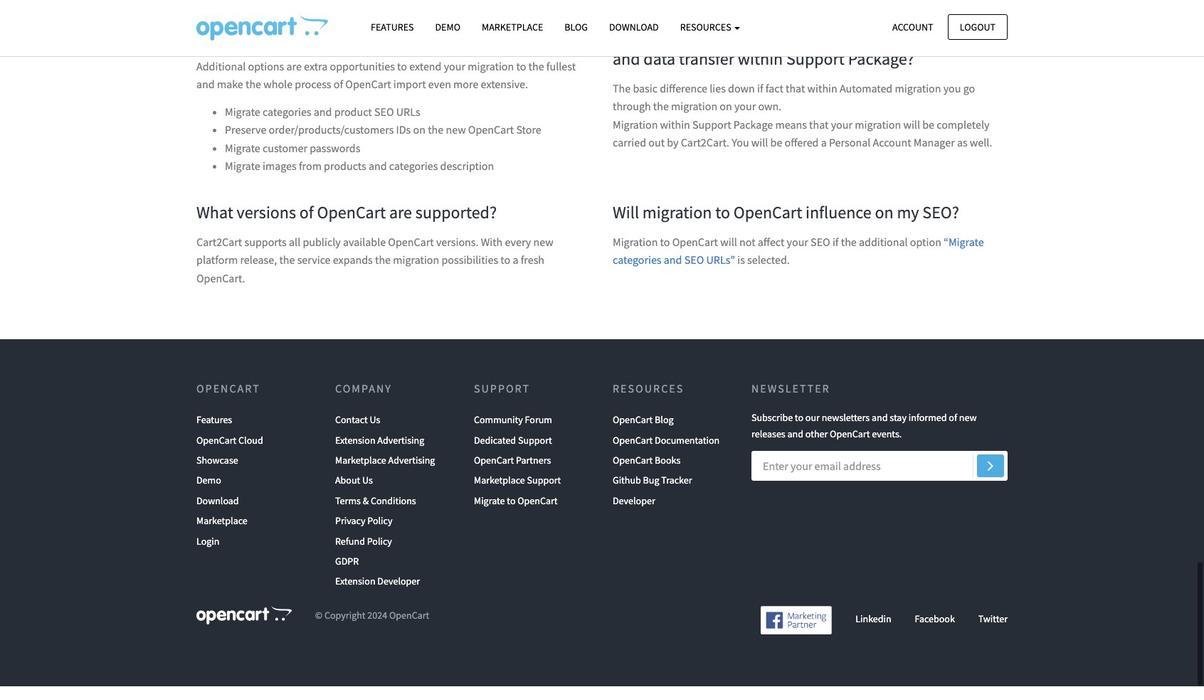 Task type: describe. For each thing, give the bounding box(es) containing it.
logout link
[[948, 14, 1008, 40]]

through
[[613, 100, 651, 114]]

to inside subscribe to our newsletters and stay informed of new releases and other opencart events.
[[795, 412, 804, 425]]

with
[[481, 236, 503, 250]]

not
[[740, 236, 756, 250]]

selected.
[[748, 254, 790, 268]]

will migration to opencart influence on my seo?
[[613, 203, 960, 225]]

your down down
[[735, 100, 756, 114]]

option
[[911, 236, 942, 250]]

opencart - cart2cart migration image
[[197, 15, 328, 41]]

your inside additional options are extra opportunities to extend your migration to the fullest and make the whole process of opencart import even more extensive.
[[444, 60, 466, 74]]

support up community
[[474, 382, 531, 397]]

migrate to opencart link
[[474, 492, 558, 512]]

migration down lies
[[672, 100, 718, 114]]

linkedin link
[[856, 614, 892, 627]]

partners
[[516, 455, 551, 468]]

Enter your email address text field
[[752, 452, 1008, 482]]

carried
[[613, 136, 647, 151]]

own.
[[759, 100, 782, 114]]

0 horizontal spatial additional
[[290, 27, 363, 49]]

releases
[[752, 428, 786, 441]]

download link for blog
[[599, 15, 670, 40]]

publicly
[[303, 236, 341, 250]]

new inside migrate categories and product seo urls preserve order/products/customers ids on the new opencart store migrate customer passwords migrate images from products and categories description
[[446, 123, 466, 138]]

us for about us
[[363, 475, 373, 488]]

the inside what is the difference between automated migration and data transfer within support package?
[[668, 27, 692, 49]]

are inside additional options are extra opportunities to extend your migration to the fullest and make the whole process of opencart import even more extensive.
[[287, 60, 302, 74]]

github bug tracker
[[613, 475, 693, 488]]

well.
[[970, 136, 993, 151]]

down
[[729, 82, 755, 96]]

migration inside what is the difference between automated migration and data transfer within support package?
[[918, 27, 988, 49]]

opencart up opencart cloud
[[197, 382, 260, 397]]

linkedin
[[856, 614, 892, 627]]

on inside migrate categories and product seo urls preserve order/products/customers ids on the new opencart store migrate customer passwords migrate images from products and categories description
[[413, 123, 426, 138]]

terms
[[335, 495, 361, 508]]

2 vertical spatial on
[[875, 203, 894, 225]]

a inside the basic difference lies down if fact that within automated migration you go through the migration on your own. migration within support package means that your migration will be completely carried out by cart2cart. you will be offered a personal account manager as well.
[[821, 136, 827, 151]]

opportunities
[[330, 60, 395, 74]]

what is the difference between automated migration and data transfer within support package?
[[613, 27, 988, 71]]

cart2cart supports all publicly available opencart versions. with every new platform release, the service expands the migration possibilities to a fresh opencart.
[[197, 236, 554, 286]]

data
[[644, 49, 676, 71]]

migration up extend
[[367, 27, 436, 49]]

whole
[[264, 78, 293, 92]]

marketplace support link
[[474, 472, 561, 492]]

migrate to opencart
[[474, 495, 558, 508]]

advertising for extension advertising
[[378, 435, 425, 448]]

migrate inside 'migrate to opencart' link
[[474, 495, 505, 508]]

migration inside cart2cart supports all publicly available opencart versions. with every new platform release, the service expands the migration possibilities to a fresh opencart.
[[393, 254, 440, 268]]

opencart documentation
[[613, 435, 720, 448]]

2 horizontal spatial within
[[808, 82, 838, 96]]

store
[[517, 123, 542, 138]]

and inside additional options are extra opportunities to extend your migration to the fullest and make the whole process of opencart import even more extensive.
[[197, 78, 215, 92]]

difference inside the basic difference lies down if fact that within automated migration you go through the migration on your own. migration within support package means that your migration will be completely carried out by cart2cart. you will be offered a personal account manager as well.
[[660, 82, 708, 96]]

0 vertical spatial demo
[[435, 21, 461, 33]]

opencart documentation link
[[613, 431, 720, 451]]

as
[[958, 136, 968, 151]]

refund policy
[[335, 536, 392, 549]]

ids
[[396, 123, 411, 138]]

1 vertical spatial additional
[[859, 236, 908, 250]]

opencart down dedicated
[[474, 455, 514, 468]]

us for contact us
[[370, 415, 381, 427]]

blog link
[[554, 15, 599, 40]]

informed
[[909, 412, 947, 425]]

what for what is the difference between automated migration and data transfer within support package?
[[613, 27, 650, 49]]

features link for opencart cloud
[[197, 411, 232, 431]]

between
[[770, 27, 832, 49]]

terms & conditions link
[[335, 492, 416, 512]]

opencart blog link
[[613, 411, 674, 431]]

affect
[[758, 236, 785, 250]]

product
[[334, 105, 372, 119]]

additional options are extra opportunities to extend your migration to the fullest and make the whole process of opencart import even more extensive.
[[197, 60, 576, 92]]

©
[[315, 610, 323, 623]]

opencart inside subscribe to our newsletters and stay informed of new releases and other opencart events.
[[830, 428, 870, 441]]

developer link
[[613, 492, 656, 512]]

opencart right 2024
[[390, 610, 430, 623]]

and inside what is the difference between automated migration and data transfer within support package?
[[613, 49, 641, 71]]

download for blog
[[610, 21, 659, 33]]

urls"
[[707, 254, 736, 268]]

policy for refund policy
[[367, 536, 392, 549]]

privacy policy link
[[335, 512, 393, 532]]

personal
[[830, 136, 871, 151]]

what for what are the additional migration options?
[[197, 27, 233, 49]]

if inside the basic difference lies down if fact that within automated migration you go through the migration on your own. migration within support package means that your migration will be completely carried out by cart2cart. you will be offered a personal account manager as well.
[[758, 82, 764, 96]]

customer
[[263, 142, 308, 156]]

of inside subscribe to our newsletters and stay informed of new releases and other opencart events.
[[949, 412, 958, 425]]

package
[[734, 118, 773, 132]]

preserve
[[225, 123, 267, 138]]

will
[[613, 203, 639, 225]]

the inside the basic difference lies down if fact that within automated migration you go through the migration on your own. migration within support package means that your migration will be completely carried out by cart2cart. you will be offered a personal account manager as well.
[[654, 100, 669, 114]]

features link for demo
[[360, 15, 425, 40]]

community forum link
[[474, 411, 553, 431]]

0 horizontal spatial marketplace link
[[197, 512, 248, 532]]

what for what versions of opencart are supported?
[[197, 203, 233, 225]]

opencart blog
[[613, 415, 674, 427]]

&
[[363, 495, 369, 508]]

facebook
[[915, 614, 956, 627]]

books
[[655, 455, 681, 468]]

extension advertising
[[335, 435, 425, 448]]

opencart up opencart documentation
[[613, 415, 653, 427]]

conditions
[[371, 495, 416, 508]]

other
[[806, 428, 828, 441]]

offered
[[785, 136, 819, 151]]

marketplace for marketplace support
[[474, 475, 525, 488]]

of inside additional options are extra opportunities to extend your migration to the fullest and make the whole process of opencart import even more extensive.
[[334, 78, 343, 92]]

1 vertical spatial developer
[[378, 576, 420, 589]]

© copyright 2024 opencart
[[315, 610, 430, 623]]

import
[[394, 78, 426, 92]]

support inside 'link'
[[527, 475, 561, 488]]

"migrate
[[944, 236, 985, 250]]

migration inside the basic difference lies down if fact that within automated migration you go through the migration on your own. migration within support package means that your migration will be completely carried out by cart2cart. you will be offered a personal account manager as well.
[[613, 118, 658, 132]]

opencart down marketplace support 'link'
[[518, 495, 558, 508]]

support up partners
[[518, 435, 552, 448]]

download for demo
[[197, 495, 239, 508]]

influence
[[806, 203, 872, 225]]

about us link
[[335, 472, 373, 492]]

0 vertical spatial demo link
[[425, 15, 471, 40]]

extensive.
[[481, 78, 528, 92]]

company
[[335, 382, 392, 397]]

seo inside ""migrate categories and seo urls""
[[685, 254, 704, 268]]

policy for privacy policy
[[368, 516, 393, 528]]

resources inside resources link
[[681, 21, 734, 33]]

showcase link
[[197, 451, 238, 472]]

extension developer link
[[335, 573, 420, 593]]

1 vertical spatial demo
[[197, 475, 221, 488]]

0 horizontal spatial are
[[237, 27, 260, 49]]

make
[[217, 78, 243, 92]]

marketplace for top marketplace link
[[482, 21, 544, 33]]

refund
[[335, 536, 365, 549]]

versions.
[[436, 236, 479, 250]]

description
[[440, 160, 494, 174]]

newsletters
[[822, 412, 870, 425]]

account inside account link
[[893, 20, 934, 33]]

migration right will
[[643, 203, 712, 225]]

events.
[[872, 428, 902, 441]]

options?
[[440, 27, 501, 49]]

even
[[429, 78, 451, 92]]

0 horizontal spatial within
[[661, 118, 691, 132]]



Task type: vqa. For each thing, say whether or not it's contained in the screenshot.
OPENCART - BLOG IMAGE
no



Task type: locate. For each thing, give the bounding box(es) containing it.
marketplace link up extensive.
[[471, 15, 554, 40]]

1 horizontal spatial blog
[[655, 415, 674, 427]]

opencart up affect
[[734, 203, 803, 225]]

support up cart2cart.
[[693, 118, 732, 132]]

marketplace up login
[[197, 516, 248, 528]]

0 vertical spatial will
[[904, 118, 921, 132]]

on left my
[[875, 203, 894, 225]]

within inside what is the difference between automated migration and data transfer within support package?
[[738, 49, 783, 71]]

1 vertical spatial advertising
[[388, 455, 435, 468]]

marketplace support
[[474, 475, 561, 488]]

1 horizontal spatial demo
[[435, 21, 461, 33]]

difference left lies
[[660, 82, 708, 96]]

0 horizontal spatial on
[[413, 123, 426, 138]]

account inside the basic difference lies down if fact that within automated migration you go through the migration on your own. migration within support package means that your migration will be completely carried out by cart2cart. you will be offered a personal account manager as well.
[[873, 136, 912, 151]]

features for opencart cloud
[[197, 415, 232, 427]]

of right process
[[334, 78, 343, 92]]

2 extension from the top
[[335, 576, 376, 589]]

opencart cloud link
[[197, 431, 263, 451]]

0 vertical spatial are
[[237, 27, 260, 49]]

seo inside migrate categories and product seo urls preserve order/products/customers ids on the new opencart store migrate customer passwords migrate images from products and categories description
[[374, 105, 394, 119]]

marketplace advertising
[[335, 455, 435, 468]]

migration up personal
[[855, 118, 902, 132]]

demo down showcase link
[[197, 475, 221, 488]]

will left not
[[721, 236, 738, 250]]

additional down my
[[859, 236, 908, 250]]

difference inside what is the difference between automated migration and data transfer within support package?
[[695, 27, 767, 49]]

newsletter
[[752, 382, 831, 397]]

to
[[397, 60, 407, 74], [517, 60, 526, 74], [716, 203, 731, 225], [661, 236, 670, 250], [501, 254, 511, 268], [795, 412, 804, 425], [507, 495, 516, 508]]

opencart inside migrate categories and product seo urls preserve order/products/customers ids on the new opencart store migrate customer passwords migrate images from products and categories description
[[468, 123, 514, 138]]

support up the basic difference lies down if fact that within automated migration you go through the migration on your own. migration within support package means that your migration will be completely carried out by cart2cart. you will be offered a personal account manager as well. at the top right of the page
[[787, 49, 845, 71]]

marketplace inside marketplace advertising link
[[335, 455, 386, 468]]

and inside ""migrate categories and seo urls""
[[664, 254, 683, 268]]

a left fresh
[[513, 254, 519, 268]]

1 vertical spatial a
[[513, 254, 519, 268]]

platform
[[197, 254, 238, 268]]

0 horizontal spatial demo link
[[197, 472, 221, 492]]

categories for migrate categories and product seo urls preserve order/products/customers ids on the new opencart store migrate customer passwords migrate images from products and categories description
[[263, 105, 312, 119]]

transfer
[[679, 49, 735, 71]]

0 horizontal spatial will
[[721, 236, 738, 250]]

1 horizontal spatial download
[[610, 21, 659, 33]]

blog up fullest
[[565, 21, 588, 33]]

extend
[[410, 60, 442, 74]]

1 vertical spatial features link
[[197, 411, 232, 431]]

difference up down
[[695, 27, 767, 49]]

bug
[[643, 475, 660, 488]]

1 vertical spatial categories
[[389, 160, 438, 174]]

dedicated support link
[[474, 431, 552, 451]]

resources link
[[670, 15, 752, 40]]

0 vertical spatial policy
[[368, 516, 393, 528]]

0 vertical spatial extension
[[335, 435, 376, 448]]

0 horizontal spatial be
[[771, 136, 783, 151]]

0 vertical spatial difference
[[695, 27, 767, 49]]

0 horizontal spatial categories
[[263, 105, 312, 119]]

new up fresh
[[534, 236, 554, 250]]

0 vertical spatial us
[[370, 415, 381, 427]]

your
[[444, 60, 466, 74], [735, 100, 756, 114], [831, 118, 853, 132], [787, 236, 809, 250]]

contact us link
[[335, 411, 381, 431]]

migration up you
[[918, 27, 988, 49]]

0 horizontal spatial features link
[[197, 411, 232, 431]]

extension developer
[[335, 576, 420, 589]]

you
[[732, 136, 750, 151]]

2 vertical spatial categories
[[613, 254, 662, 268]]

a
[[821, 136, 827, 151], [513, 254, 519, 268]]

policy down terms & conditions link
[[368, 516, 393, 528]]

"migrate categories and seo urls" link
[[613, 236, 985, 268]]

marketplace link up login
[[197, 512, 248, 532]]

0 vertical spatial advertising
[[378, 435, 425, 448]]

1 horizontal spatial new
[[534, 236, 554, 250]]

1 horizontal spatial that
[[810, 118, 829, 132]]

will down package
[[752, 136, 769, 151]]

twitter link
[[979, 614, 1008, 627]]

2 horizontal spatial new
[[960, 412, 977, 425]]

opencart image
[[197, 607, 292, 626]]

0 vertical spatial new
[[446, 123, 466, 138]]

additional
[[290, 27, 363, 49], [859, 236, 908, 250]]

1 vertical spatial marketplace link
[[197, 512, 248, 532]]

available
[[343, 236, 386, 250]]

what up cart2cart
[[197, 203, 233, 225]]

that
[[786, 82, 806, 96], [810, 118, 829, 132]]

resources
[[681, 21, 734, 33], [613, 382, 684, 397]]

seo left the urls
[[374, 105, 394, 119]]

if down influence
[[833, 236, 839, 250]]

are left "extra"
[[287, 60, 302, 74]]

migration inside additional options are extra opportunities to extend your migration to the fullest and make the whole process of opencart import even more extensive.
[[468, 60, 514, 74]]

are up cart2cart supports all publicly available opencart versions. with every new platform release, the service expands the migration possibilities to a fresh opencart.
[[389, 203, 412, 225]]

refund policy link
[[335, 532, 392, 553]]

more
[[454, 78, 479, 92]]

that right fact
[[786, 82, 806, 96]]

your up personal
[[831, 118, 853, 132]]

your up the more
[[444, 60, 466, 74]]

1 vertical spatial demo link
[[197, 472, 221, 492]]

developer up 2024
[[378, 576, 420, 589]]

extension for extension developer
[[335, 576, 376, 589]]

0 horizontal spatial new
[[446, 123, 466, 138]]

1 vertical spatial is
[[738, 254, 745, 268]]

0 vertical spatial that
[[786, 82, 806, 96]]

demo link up extend
[[425, 15, 471, 40]]

and right the "products" on the left top of the page
[[369, 160, 387, 174]]

marketplace up extensive.
[[482, 21, 544, 33]]

features up opencart cloud
[[197, 415, 232, 427]]

cart2cart.
[[681, 136, 730, 151]]

1 vertical spatial be
[[771, 136, 783, 151]]

service
[[297, 254, 331, 268]]

opencart up urls"
[[673, 236, 719, 250]]

your right affect
[[787, 236, 809, 250]]

1 vertical spatial features
[[197, 415, 232, 427]]

and down additional
[[197, 78, 215, 92]]

basic
[[633, 82, 658, 96]]

support inside what is the difference between automated migration and data transfer within support package?
[[787, 49, 845, 71]]

if
[[758, 82, 764, 96], [833, 236, 839, 250]]

resources up transfer
[[681, 21, 734, 33]]

categories down ids
[[389, 160, 438, 174]]

facebook marketing partner image
[[762, 607, 833, 636]]

0 vertical spatial account
[[893, 20, 934, 33]]

is left resources link
[[653, 27, 665, 49]]

download link for demo
[[197, 492, 239, 512]]

the
[[263, 27, 287, 49], [668, 27, 692, 49], [529, 60, 544, 74], [246, 78, 261, 92], [654, 100, 669, 114], [428, 123, 444, 138], [841, 236, 857, 250], [279, 254, 295, 268], [375, 254, 391, 268]]

demo
[[435, 21, 461, 33], [197, 475, 221, 488]]

2 horizontal spatial seo
[[811, 236, 831, 250]]

that up offered
[[810, 118, 829, 132]]

account left 'manager'
[[873, 136, 912, 151]]

1 horizontal spatial a
[[821, 136, 827, 151]]

marketplace link
[[471, 15, 554, 40], [197, 512, 248, 532]]

opencart books
[[613, 455, 681, 468]]

demo up extend
[[435, 21, 461, 33]]

is down not
[[738, 254, 745, 268]]

support down partners
[[527, 475, 561, 488]]

us
[[370, 415, 381, 427], [363, 475, 373, 488]]

a right offered
[[821, 136, 827, 151]]

opencart down opencart blog link
[[613, 435, 653, 448]]

0 vertical spatial automated
[[835, 27, 915, 49]]

automated
[[835, 27, 915, 49], [840, 82, 893, 96]]

new inside subscribe to our newsletters and stay informed of new releases and other opencart events.
[[960, 412, 977, 425]]

marketplace inside marketplace support 'link'
[[474, 475, 525, 488]]

opencart up github
[[613, 455, 653, 468]]

seo down influence
[[811, 236, 831, 250]]

0 vertical spatial within
[[738, 49, 783, 71]]

be down means
[[771, 136, 783, 151]]

1 vertical spatial blog
[[655, 415, 674, 427]]

0 horizontal spatial blog
[[565, 21, 588, 33]]

1 vertical spatial on
[[413, 123, 426, 138]]

advertising down extension advertising "link"
[[388, 455, 435, 468]]

account
[[893, 20, 934, 33], [873, 136, 912, 151]]

what inside what is the difference between automated migration and data transfer within support package?
[[613, 27, 650, 49]]

new
[[446, 123, 466, 138], [534, 236, 554, 250], [960, 412, 977, 425]]

passwords
[[310, 142, 361, 156]]

supported?
[[416, 203, 497, 225]]

if left fact
[[758, 82, 764, 96]]

of up all
[[300, 203, 314, 225]]

0 vertical spatial be
[[923, 118, 935, 132]]

fresh
[[521, 254, 545, 268]]

1 horizontal spatial additional
[[859, 236, 908, 250]]

opencart up available
[[317, 203, 386, 225]]

0 horizontal spatial features
[[197, 415, 232, 427]]

package?
[[849, 49, 915, 71]]

0 vertical spatial on
[[720, 100, 733, 114]]

opencart inside additional options are extra opportunities to extend your migration to the fullest and make the whole process of opencart import even more extensive.
[[346, 78, 391, 92]]

showcase
[[197, 455, 238, 468]]

1 vertical spatial will
[[752, 136, 769, 151]]

advertising for marketplace advertising
[[388, 455, 435, 468]]

opencart partners link
[[474, 451, 551, 472]]

0 vertical spatial blog
[[565, 21, 588, 33]]

marketplace down opencart partners link
[[474, 475, 525, 488]]

on inside the basic difference lies down if fact that within automated migration you go through the migration on your own. migration within support package means that your migration will be completely carried out by cart2cart. you will be offered a personal account manager as well.
[[720, 100, 733, 114]]

blog
[[565, 21, 588, 33], [655, 415, 674, 427]]

release,
[[240, 254, 277, 268]]

0 vertical spatial download link
[[599, 15, 670, 40]]

1 horizontal spatial if
[[833, 236, 839, 250]]

new up the description on the left top
[[446, 123, 466, 138]]

0 horizontal spatial if
[[758, 82, 764, 96]]

0 vertical spatial a
[[821, 136, 827, 151]]

categories inside ""migrate categories and seo urls""
[[613, 254, 662, 268]]

automated inside what is the difference between automated migration and data transfer within support package?
[[835, 27, 915, 49]]

1 vertical spatial download link
[[197, 492, 239, 512]]

and
[[613, 49, 641, 71], [197, 78, 215, 92], [314, 105, 332, 119], [369, 160, 387, 174], [664, 254, 683, 268], [872, 412, 888, 425], [788, 428, 804, 441]]

you
[[944, 82, 962, 96]]

download link up data
[[599, 15, 670, 40]]

us up 'extension advertising'
[[370, 415, 381, 427]]

2 horizontal spatial will
[[904, 118, 921, 132]]

support inside the basic difference lies down if fact that within automated migration you go through the migration on your own. migration within support package means that your migration will be completely carried out by cart2cart. you will be offered a personal account manager as well.
[[693, 118, 732, 132]]

1 horizontal spatial categories
[[389, 160, 438, 174]]

what up the
[[613, 27, 650, 49]]

fact
[[766, 82, 784, 96]]

0 vertical spatial is
[[653, 27, 665, 49]]

marketplace for marketplace advertising
[[335, 455, 386, 468]]

0 vertical spatial migration
[[613, 118, 658, 132]]

extension inside extension advertising "link"
[[335, 435, 376, 448]]

download link down showcase link
[[197, 492, 239, 512]]

contact
[[335, 415, 368, 427]]

angle right image
[[988, 458, 994, 475]]

0 horizontal spatial that
[[786, 82, 806, 96]]

logout
[[960, 20, 996, 33]]

and up order/products/customers
[[314, 105, 332, 119]]

features
[[371, 21, 414, 33], [197, 415, 232, 427]]

automated inside the basic difference lies down if fact that within automated migration you go through the migration on your own. migration within support package means that your migration will be completely carried out by cart2cart. you will be offered a personal account manager as well.
[[840, 82, 893, 96]]

blog up opencart documentation
[[655, 415, 674, 427]]

on right ids
[[413, 123, 426, 138]]

opencart left store
[[468, 123, 514, 138]]

1 vertical spatial of
[[300, 203, 314, 225]]

on
[[720, 100, 733, 114], [413, 123, 426, 138], [875, 203, 894, 225]]

0 vertical spatial developer
[[613, 495, 656, 508]]

1 vertical spatial us
[[363, 475, 373, 488]]

resources up 'opencart blog'
[[613, 382, 684, 397]]

features link up additional options are extra opportunities to extend your migration to the fullest and make the whole process of opencart import even more extensive.
[[360, 15, 425, 40]]

community
[[474, 415, 523, 427]]

lies
[[710, 82, 726, 96]]

opencart up showcase
[[197, 435, 237, 448]]

github bug tracker link
[[613, 472, 693, 492]]

1 horizontal spatial are
[[287, 60, 302, 74]]

1 vertical spatial seo
[[811, 236, 831, 250]]

"migrate categories and seo urls"
[[613, 236, 985, 268]]

to inside cart2cart supports all publicly available opencart versions. with every new platform release, the service expands the migration possibilities to a fresh opencart.
[[501, 254, 511, 268]]

1 horizontal spatial features
[[371, 21, 414, 33]]

opencart inside cart2cart supports all publicly available opencart versions. with every new platform release, the service expands the migration possibilities to a fresh opencart.
[[388, 236, 434, 250]]

a inside cart2cart supports all publicly available opencart versions. with every new platform release, the service expands the migration possibilities to a fresh opencart.
[[513, 254, 519, 268]]

features link
[[360, 15, 425, 40], [197, 411, 232, 431]]

0 vertical spatial features
[[371, 21, 414, 33]]

from
[[299, 160, 322, 174]]

github
[[613, 475, 641, 488]]

migration up extensive.
[[468, 60, 514, 74]]

1 vertical spatial resources
[[613, 382, 684, 397]]

0 vertical spatial features link
[[360, 15, 425, 40]]

what up additional
[[197, 27, 233, 49]]

0 horizontal spatial download
[[197, 495, 239, 508]]

1 horizontal spatial marketplace link
[[471, 15, 554, 40]]

within up by
[[661, 118, 691, 132]]

new inside cart2cart supports all publicly available opencart versions. with every new platform release, the service expands the migration possibilities to a fresh opencart.
[[534, 236, 554, 250]]

extension inside extension developer link
[[335, 576, 376, 589]]

by
[[667, 136, 679, 151]]

developer
[[613, 495, 656, 508], [378, 576, 420, 589]]

download down showcase link
[[197, 495, 239, 508]]

my
[[898, 203, 920, 225]]

difference
[[695, 27, 767, 49], [660, 82, 708, 96]]

1 vertical spatial migration
[[613, 236, 658, 250]]

0 horizontal spatial demo
[[197, 475, 221, 488]]

supports
[[245, 236, 287, 250]]

2 horizontal spatial are
[[389, 203, 412, 225]]

migration down will
[[613, 236, 658, 250]]

2 vertical spatial will
[[721, 236, 738, 250]]

1 horizontal spatial demo link
[[425, 15, 471, 40]]

out
[[649, 136, 665, 151]]

developer down github
[[613, 495, 656, 508]]

stay
[[890, 412, 907, 425]]

is inside what is the difference between automated migration and data transfer within support package?
[[653, 27, 665, 49]]

policy down privacy policy link at the bottom left of page
[[367, 536, 392, 549]]

features up additional options are extra opportunities to extend your migration to the fullest and make the whole process of opencart import even more extensive.
[[371, 21, 414, 33]]

marketplace inside marketplace link
[[482, 21, 544, 33]]

1 vertical spatial automated
[[840, 82, 893, 96]]

marketplace advertising link
[[335, 451, 435, 472]]

0 vertical spatial of
[[334, 78, 343, 92]]

be
[[923, 118, 935, 132], [771, 136, 783, 151]]

facebook link
[[915, 614, 956, 627]]

categories for "migrate categories and seo urls"
[[613, 254, 662, 268]]

2 vertical spatial within
[[661, 118, 691, 132]]

1 extension from the top
[[335, 435, 376, 448]]

dedicated
[[474, 435, 516, 448]]

0 horizontal spatial developer
[[378, 576, 420, 589]]

the basic difference lies down if fact that within automated migration you go through the migration on your own. migration within support package means that your migration will be completely carried out by cart2cart. you will be offered a personal account manager as well.
[[613, 82, 993, 151]]

community forum
[[474, 415, 553, 427]]

marketplace up about us
[[335, 455, 386, 468]]

0 vertical spatial categories
[[263, 105, 312, 119]]

new right the informed
[[960, 412, 977, 425]]

categories down will
[[613, 254, 662, 268]]

1 horizontal spatial seo
[[685, 254, 704, 268]]

us right about
[[363, 475, 373, 488]]

gdpr link
[[335, 553, 359, 573]]

opencart left the versions.
[[388, 236, 434, 250]]

1 horizontal spatial download link
[[599, 15, 670, 40]]

advertising up marketplace advertising
[[378, 435, 425, 448]]

additional up "extra"
[[290, 27, 363, 49]]

on down lies
[[720, 100, 733, 114]]

login
[[197, 536, 220, 549]]

and left urls"
[[664, 254, 683, 268]]

about
[[335, 475, 361, 488]]

0 horizontal spatial of
[[300, 203, 314, 225]]

subscribe
[[752, 412, 793, 425]]

0 horizontal spatial is
[[653, 27, 665, 49]]

and left other at bottom
[[788, 428, 804, 441]]

2 vertical spatial are
[[389, 203, 412, 225]]

1 vertical spatial that
[[810, 118, 829, 132]]

migration left you
[[895, 82, 942, 96]]

opencart down opportunities
[[346, 78, 391, 92]]

0 vertical spatial additional
[[290, 27, 363, 49]]

opencart books link
[[613, 451, 681, 472]]

advertising
[[378, 435, 425, 448], [388, 455, 435, 468]]

1 horizontal spatial features link
[[360, 15, 425, 40]]

completely
[[937, 118, 990, 132]]

opencart down newsletters
[[830, 428, 870, 441]]

0 vertical spatial if
[[758, 82, 764, 96]]

within
[[738, 49, 783, 71], [808, 82, 838, 96], [661, 118, 691, 132]]

features for demo
[[371, 21, 414, 33]]

2 migration from the top
[[613, 236, 658, 250]]

0 vertical spatial seo
[[374, 105, 394, 119]]

about us
[[335, 475, 373, 488]]

will up 'manager'
[[904, 118, 921, 132]]

1 horizontal spatial will
[[752, 136, 769, 151]]

extension for extension advertising
[[335, 435, 376, 448]]

opencart.
[[197, 272, 245, 286]]

0 vertical spatial marketplace link
[[471, 15, 554, 40]]

2 horizontal spatial of
[[949, 412, 958, 425]]

categories down whole on the left of the page
[[263, 105, 312, 119]]

the inside migrate categories and product seo urls preserve order/products/customers ids on the new opencart store migrate customer passwords migrate images from products and categories description
[[428, 123, 444, 138]]

0 horizontal spatial a
[[513, 254, 519, 268]]

account up package? at the right top of the page
[[893, 20, 934, 33]]

copyright
[[325, 610, 366, 623]]

subscribe to our newsletters and stay informed of new releases and other opencart events.
[[752, 412, 977, 441]]

marketplace for marketplace link to the left
[[197, 516, 248, 528]]

1 horizontal spatial be
[[923, 118, 935, 132]]

extension down gdpr link
[[335, 576, 376, 589]]

1 horizontal spatial is
[[738, 254, 745, 268]]

tracker
[[662, 475, 693, 488]]

1 vertical spatial are
[[287, 60, 302, 74]]

versions
[[237, 203, 296, 225]]

advertising inside "link"
[[378, 435, 425, 448]]

0 horizontal spatial seo
[[374, 105, 394, 119]]

migration down through
[[613, 118, 658, 132]]

1 migration from the top
[[613, 118, 658, 132]]

and up events.
[[872, 412, 888, 425]]

0 vertical spatial download
[[610, 21, 659, 33]]

1 horizontal spatial developer
[[613, 495, 656, 508]]



